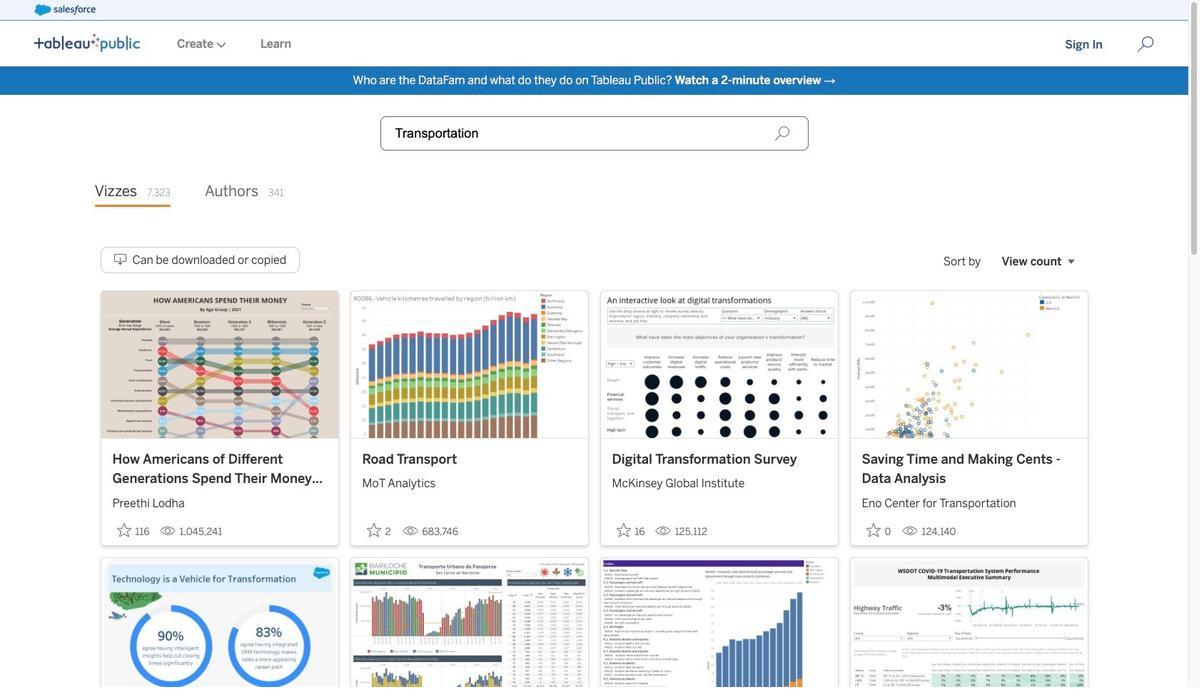 Task type: describe. For each thing, give the bounding box(es) containing it.
add favorite image for 4th add favorite button from left
[[866, 523, 881, 537]]

add favorite image for 4th add favorite button from right
[[117, 523, 131, 537]]

2 add favorite button from the left
[[362, 519, 397, 542]]

add favorite image for 3rd add favorite button from left
[[616, 523, 631, 537]]

salesforce logo image
[[34, 4, 96, 16]]

go to search image
[[1120, 36, 1171, 53]]



Task type: vqa. For each thing, say whether or not it's contained in the screenshot.
EXPLAIN DATA SETTINGS dialog
no



Task type: locate. For each thing, give the bounding box(es) containing it.
1 horizontal spatial add favorite image
[[866, 523, 881, 537]]

0 horizontal spatial add favorite image
[[117, 523, 131, 537]]

1 add favorite image from the left
[[367, 523, 381, 537]]

Add Favorite button
[[112, 519, 154, 542], [362, 519, 397, 542], [612, 519, 649, 542], [862, 519, 896, 542]]

1 horizontal spatial add favorite image
[[616, 523, 631, 537]]

0 horizontal spatial add favorite image
[[367, 523, 381, 537]]

add favorite image for 3rd add favorite button from the right
[[367, 523, 381, 537]]

2 add favorite image from the left
[[616, 523, 631, 537]]

1 add favorite button from the left
[[112, 519, 154, 542]]

1 add favorite image from the left
[[117, 523, 131, 537]]

Search input field
[[380, 116, 808, 151]]

add favorite image
[[117, 523, 131, 537], [866, 523, 881, 537]]

3 add favorite button from the left
[[612, 519, 649, 542]]

search image
[[774, 126, 790, 141]]

workbook thumbnail image
[[101, 291, 338, 438], [351, 291, 588, 438], [601, 291, 838, 438], [851, 291, 1088, 438], [101, 558, 338, 687], [351, 558, 588, 687], [601, 558, 838, 687], [851, 558, 1088, 687]]

4 add favorite button from the left
[[862, 519, 896, 542]]

logo image
[[34, 34, 140, 52]]

add favorite image
[[367, 523, 381, 537], [616, 523, 631, 537]]

2 add favorite image from the left
[[866, 523, 881, 537]]

create image
[[213, 42, 226, 48]]



